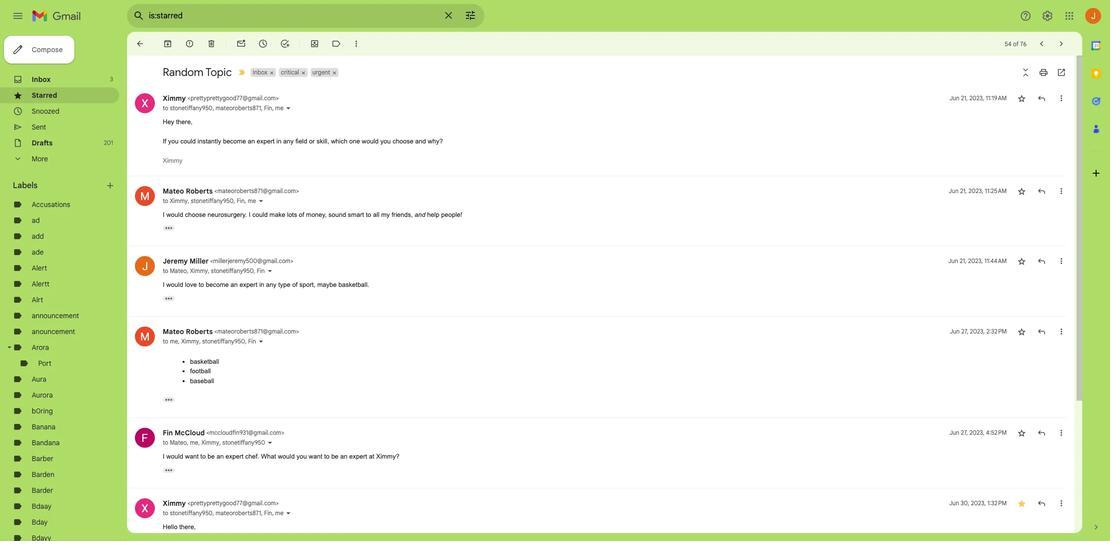 Task type: locate. For each thing, give the bounding box(es) containing it.
mateoroberts871@gmail.com down i would love to become an expert in any type of sport, maybe basketball.
[[217, 328, 296, 335]]

27, for mccloud
[[962, 429, 969, 437]]

2023, for 4:52 pm
[[970, 429, 985, 437]]

1 mateoroberts871@gmail.com from the top
[[217, 187, 296, 194]]

1 vertical spatial not starred checkbox
[[1018, 256, 1027, 266]]

1 vertical spatial of
[[299, 211, 305, 218]]

any
[[283, 138, 294, 145], [266, 281, 277, 289]]

mateo roberts < mateoroberts871@gmail.com > up to ximmy , stonetiffany950 , fin , me
[[163, 186, 299, 195]]

jun for jun 21, 2023, 11:44 am
[[949, 257, 959, 265]]

21, left 11:25 am
[[961, 187, 968, 194]]

2 not starred checkbox from the top
[[1018, 256, 1027, 266]]

>
[[276, 94, 279, 102], [296, 187, 299, 194], [291, 257, 294, 265], [296, 328, 299, 335], [282, 429, 285, 437], [276, 499, 279, 507]]

0 vertical spatial roberts
[[186, 186, 213, 195]]

i down to ximmy , stonetiffany950 , fin , me
[[163, 211, 165, 218]]

0 vertical spatial not starred checkbox
[[1018, 93, 1027, 103]]

and left the why?
[[416, 138, 426, 145]]

4:52 pm
[[987, 429, 1008, 437]]

mateo roberts cell for stonetiffany950
[[163, 327, 299, 336]]

would for i would want to be an expert chef. what would you want to be an expert at ximmy?
[[166, 453, 183, 460]]

1 vertical spatial to stonetiffany950 , mateoroberts871 , fin , me
[[163, 509, 284, 517]]

0 vertical spatial mateo roberts cell
[[163, 186, 299, 195]]

of right type
[[292, 281, 298, 289]]

1 vertical spatial mateoroberts871@gmail.com
[[217, 328, 296, 335]]

None search field
[[127, 4, 485, 28]]

critical
[[281, 69, 299, 76]]

0 horizontal spatial in
[[259, 281, 264, 289]]

not starred checkbox right 11:25 am
[[1018, 186, 1027, 196]]

< for to mateo , ximmy , stonetiffany950 , fin
[[210, 257, 213, 265]]

show trimmed content image
[[163, 225, 175, 231], [163, 296, 175, 301], [163, 397, 175, 403]]

1 horizontal spatial could
[[252, 211, 268, 218]]

2 horizontal spatial of
[[1014, 40, 1019, 47]]

not starred image right 11:19 am
[[1018, 93, 1027, 103]]

0 horizontal spatial show details image
[[258, 338, 264, 344]]

you right one
[[381, 138, 391, 145]]

1 vertical spatial become
[[206, 281, 229, 289]]

30,
[[961, 499, 970, 507]]

0 vertical spatial and
[[416, 138, 426, 145]]

0 vertical spatial not starred image
[[1018, 93, 1027, 103]]

jun 21, 2023, 11:19 am cell
[[950, 93, 1008, 103]]

1 vertical spatial and
[[415, 211, 426, 218]]

1 vertical spatial 21,
[[961, 187, 968, 194]]

you right the if
[[168, 138, 179, 145]]

1 horizontal spatial be
[[332, 453, 339, 460]]

jun left 30,
[[950, 499, 960, 507]]

1 vertical spatial not starred image
[[1018, 256, 1027, 266]]

move to inbox image
[[310, 39, 320, 49]]

1 horizontal spatial show details image
[[286, 105, 292, 111]]

show details image for roberts
[[258, 198, 264, 204]]

0 horizontal spatial be
[[208, 453, 215, 460]]

me for jun 21, 2023, 11:25 am
[[248, 197, 256, 204]]

ximmy cell for hello there,
[[163, 499, 279, 508]]

want down mccloud
[[185, 453, 199, 460]]

ximmy
[[163, 94, 186, 103], [163, 157, 183, 164], [170, 197, 188, 204], [190, 267, 208, 275], [181, 337, 199, 345], [201, 439, 219, 446], [163, 499, 186, 508]]

mateoroberts871
[[216, 104, 261, 112], [216, 509, 261, 517]]

54 of 76
[[1006, 40, 1027, 47]]

accusations
[[32, 200, 70, 209]]

2023, left 4:52 pm
[[970, 429, 985, 437]]

you right what
[[297, 453, 307, 460]]

tab list
[[1083, 32, 1111, 506]]

1 roberts from the top
[[186, 186, 213, 195]]

prettyprettygood77@gmail.com
[[191, 94, 276, 102], [191, 499, 276, 507]]

0 vertical spatial could
[[180, 138, 196, 145]]

2 not starred checkbox from the top
[[1018, 428, 1027, 438]]

not starred image for miller
[[1018, 256, 1027, 266]]

2 ximmy < prettyprettygood77@gmail.com > from the top
[[163, 499, 279, 508]]

2 show trimmed content image from the top
[[163, 296, 175, 301]]

show details image
[[286, 105, 292, 111], [258, 338, 264, 344]]

become right instantly
[[223, 138, 246, 145]]

0 vertical spatial not starred checkbox
[[1018, 186, 1027, 196]]

roberts up to ximmy , stonetiffany950 , fin , me
[[186, 186, 213, 195]]

21,
[[962, 94, 969, 102], [961, 187, 968, 194], [960, 257, 967, 265]]

2 mateoroberts871@gmail.com from the top
[[217, 328, 296, 335]]

2 mateoroberts871 from the top
[[216, 509, 261, 517]]

2 to stonetiffany950 , mateoroberts871 , fin , me from the top
[[163, 509, 284, 517]]

inbox button
[[251, 68, 269, 77]]

i would choose neurosurgery. i could make lots of money, sound smart to all my friends, and help people!
[[163, 211, 463, 218]]

2 vertical spatial not starred checkbox
[[1018, 327, 1027, 336]]

jun 30, 2023, 1:32 pm cell
[[950, 498, 1008, 508]]

field
[[296, 138, 308, 145]]

mateo roberts < mateoroberts871@gmail.com > for fin
[[163, 186, 299, 195]]

27, left 4:52 pm
[[962, 429, 969, 437]]

mateo roberts < mateoroberts871@gmail.com >
[[163, 186, 299, 195], [163, 327, 299, 336]]

any for type
[[266, 281, 277, 289]]

to me , ximmy , stonetiffany950 , fin
[[163, 337, 256, 345]]

of right lots
[[299, 211, 305, 218]]

to stonetiffany950 , mateoroberts871 , fin , me for hello there,
[[163, 509, 284, 517]]

jun left 11:19 am
[[950, 94, 960, 102]]

1 vertical spatial could
[[252, 211, 268, 218]]

newer image
[[1037, 39, 1047, 49]]

0 vertical spatial mateo roberts < mateoroberts871@gmail.com >
[[163, 186, 299, 195]]

show details image for miller
[[267, 268, 273, 274]]

labels
[[13, 181, 38, 191]]

2023, right 30,
[[972, 499, 987, 507]]

1 mateo roberts cell from the top
[[163, 186, 299, 195]]

< up "to mateo , me , ximmy , stonetiffany950"
[[206, 429, 209, 437]]

<
[[188, 94, 191, 102], [214, 187, 217, 194], [210, 257, 213, 265], [214, 328, 217, 335], [206, 429, 209, 437], [188, 499, 191, 507]]

1 not starred checkbox from the top
[[1018, 186, 1027, 196]]

mateo
[[163, 186, 184, 195], [170, 267, 187, 275], [163, 327, 184, 336], [170, 439, 187, 446]]

show details image for <
[[286, 510, 292, 516]]

1 ximmy cell from the top
[[163, 94, 279, 103]]

fin
[[264, 104, 272, 112], [237, 197, 245, 204], [257, 267, 265, 275], [248, 337, 256, 345], [163, 429, 173, 438], [264, 509, 272, 517]]

> inside jeremy miller < millerjeremy500@gmail.com >
[[291, 257, 294, 265]]

2023, for 11:25 am
[[969, 187, 984, 194]]

be
[[208, 453, 215, 460], [332, 453, 339, 460]]

> for to me , ximmy , stonetiffany950 , fin
[[296, 328, 299, 335]]

1 vertical spatial not starred checkbox
[[1018, 428, 1027, 438]]

barder link
[[32, 486, 53, 495]]

mccloudfin931@gmail.com
[[209, 429, 282, 437]]

to stonetiffany950 , mateoroberts871 , fin , me up instantly
[[163, 104, 284, 112]]

choose down to ximmy , stonetiffany950 , fin , me
[[185, 211, 206, 218]]

mateoroberts871@gmail.com up make
[[217, 187, 296, 194]]

maybe
[[318, 281, 337, 289]]

want
[[185, 453, 199, 460], [309, 453, 323, 460]]

3 show trimmed content image from the top
[[163, 397, 175, 403]]

mateo roberts cell for fin
[[163, 186, 299, 195]]

would down to ximmy , stonetiffany950 , fin , me
[[166, 211, 183, 218]]

0 vertical spatial there,
[[176, 118, 193, 126]]

2 ximmy cell from the top
[[163, 499, 279, 508]]

jun 27, 2023, 4:52 pm cell
[[950, 428, 1008, 438]]

> inside fin mccloud < mccloudfin931@gmail.com >
[[282, 429, 285, 437]]

not starred checkbox right 11:44 am
[[1018, 256, 1027, 266]]

not starred image for mccloud
[[1018, 428, 1027, 438]]

alert link
[[32, 264, 47, 273]]

not starred image right 2:32 pm
[[1018, 327, 1027, 336]]

an down jeremy miller cell
[[231, 281, 238, 289]]

1 prettyprettygood77@gmail.com from the top
[[191, 94, 276, 102]]

21, left 11:19 am
[[962, 94, 969, 102]]

< for to ximmy , stonetiffany950 , fin , me
[[214, 187, 217, 194]]

not starred checkbox right 4:52 pm
[[1018, 428, 1027, 438]]

alrt
[[32, 295, 43, 304]]

expert down 'millerjeremy500@gmail.com'
[[240, 281, 258, 289]]

show details image
[[258, 198, 264, 204], [267, 268, 273, 274], [267, 440, 273, 446], [286, 510, 292, 516]]

announcement link
[[32, 311, 79, 320]]

0 vertical spatial show details image
[[286, 105, 292, 111]]

ximmy < prettyprettygood77@gmail.com >
[[163, 94, 279, 103], [163, 499, 279, 508]]

at
[[369, 453, 375, 460]]

0 vertical spatial 21,
[[962, 94, 969, 102]]

1 mateo roberts < mateoroberts871@gmail.com > from the top
[[163, 186, 299, 195]]

expert for type
[[240, 281, 258, 289]]

show trimmed content image up jeremy on the left top of the page
[[163, 225, 175, 231]]

1 vertical spatial ximmy cell
[[163, 499, 279, 508]]

0 vertical spatial 27,
[[962, 328, 969, 335]]

older image
[[1057, 39, 1067, 49]]

2 vertical spatial of
[[292, 281, 298, 289]]

2 prettyprettygood77@gmail.com from the top
[[191, 499, 276, 507]]

1 vertical spatial there,
[[179, 523, 196, 531]]

an
[[248, 138, 255, 145], [231, 281, 238, 289], [217, 453, 224, 460], [341, 453, 348, 460]]

1 vertical spatial 27,
[[962, 429, 969, 437]]

ximmy?
[[376, 453, 400, 460]]

i for choose
[[163, 211, 165, 218]]

snoozed link
[[32, 107, 59, 116]]

2 vertical spatial 21,
[[960, 257, 967, 265]]

jun left 11:25 am
[[949, 187, 959, 194]]

to
[[163, 104, 168, 112], [163, 197, 168, 204], [366, 211, 371, 218], [163, 267, 168, 275], [199, 281, 204, 289], [163, 337, 168, 345], [163, 439, 168, 446], [201, 453, 206, 460], [324, 453, 330, 460], [163, 509, 168, 517]]

become down to mateo , ximmy , stonetiffany950 , fin
[[206, 281, 229, 289]]

1 vertical spatial ximmy < prettyprettygood77@gmail.com >
[[163, 499, 279, 508]]

accusations link
[[32, 200, 70, 209]]

want right what
[[309, 453, 323, 460]]

urgent button
[[311, 68, 331, 77]]

not starred checkbox right 11:19 am
[[1018, 93, 1027, 103]]

27, for roberts
[[962, 328, 969, 335]]

1 vertical spatial roberts
[[186, 327, 213, 336]]

in left type
[[259, 281, 264, 289]]

mateoroberts871@gmail.com for to ximmy , stonetiffany950 , fin , me
[[217, 187, 296, 194]]

1 show trimmed content image from the top
[[163, 225, 175, 231]]

0 horizontal spatial want
[[185, 453, 199, 460]]

inbox inside button
[[253, 69, 268, 76]]

3 not starred checkbox from the top
[[1018, 327, 1027, 336]]

an right instantly
[[248, 138, 255, 145]]

jun 21, 2023, 11:19 am
[[950, 94, 1008, 102]]

choose left the why?
[[393, 138, 414, 145]]

0 vertical spatial ximmy cell
[[163, 94, 279, 103]]

54
[[1006, 40, 1012, 47]]

0 vertical spatial of
[[1014, 40, 1019, 47]]

list containing ximmy
[[127, 83, 1067, 541]]

show trimmed content image down jeremy on the left top of the page
[[163, 296, 175, 301]]

be down "to mateo , me , ximmy , stonetiffany950"
[[208, 453, 215, 460]]

advanced search options image
[[461, 5, 481, 25]]

1 ximmy < prettyprettygood77@gmail.com > from the top
[[163, 94, 279, 103]]

1 horizontal spatial in
[[277, 138, 282, 145]]

1 not starred image from the top
[[1018, 93, 1027, 103]]

2 not starred image from the top
[[1018, 428, 1027, 438]]

stonetiffany950 up hey there,
[[170, 104, 213, 112]]

0 vertical spatial any
[[283, 138, 294, 145]]

1 horizontal spatial of
[[299, 211, 305, 218]]

stonetiffany950 up the basketball
[[202, 337, 245, 345]]

report spam image
[[185, 39, 195, 49]]

1 horizontal spatial inbox
[[253, 69, 268, 76]]

jun left 11:44 am
[[949, 257, 959, 265]]

show trimmed content image up mccloud
[[163, 397, 175, 403]]

1 vertical spatial mateo roberts < mateoroberts871@gmail.com >
[[163, 327, 299, 336]]

ximmy < prettyprettygood77@gmail.com > down topic
[[163, 94, 279, 103]]

1 vertical spatial mateoroberts871
[[216, 509, 261, 517]]

snooze image
[[258, 39, 268, 49]]

hey
[[163, 118, 174, 126]]

labels navigation
[[0, 32, 127, 541]]

would right one
[[362, 138, 379, 145]]

3 not starred image from the top
[[1018, 327, 1027, 336]]

stonetiffany950 down jeremy miller < millerjeremy500@gmail.com >
[[211, 267, 254, 275]]

expert left at
[[349, 453, 367, 460]]

ximmy cell up hello there,
[[163, 499, 279, 508]]

jeremy miller cell
[[163, 257, 294, 266]]

0 vertical spatial to stonetiffany950 , mateoroberts871 , fin , me
[[163, 104, 284, 112]]

sound
[[329, 211, 346, 218]]

choose
[[393, 138, 414, 145], [185, 211, 206, 218]]

1 vertical spatial show trimmed content image
[[163, 296, 175, 301]]

one
[[349, 138, 360, 145]]

< up to me , ximmy , stonetiffany950 , fin
[[214, 328, 217, 335]]

0 vertical spatial show trimmed content image
[[163, 225, 175, 231]]

1 want from the left
[[185, 453, 199, 460]]

would left love
[[166, 281, 183, 289]]

expert left chef. on the left bottom
[[226, 453, 244, 460]]

2 mateo roberts < mateoroberts871@gmail.com > from the top
[[163, 327, 299, 336]]

any left the field
[[283, 138, 294, 145]]

could left instantly
[[180, 138, 196, 145]]

expert
[[257, 138, 275, 145], [240, 281, 258, 289], [226, 453, 244, 460], [349, 453, 367, 460]]

baseball
[[190, 377, 214, 385]]

more image
[[352, 39, 362, 49]]

mateo up to me , ximmy , stonetiffany950 , fin
[[163, 327, 184, 336]]

1 vertical spatial choose
[[185, 211, 206, 218]]

1 not starred checkbox from the top
[[1018, 93, 1027, 103]]

2 horizontal spatial you
[[381, 138, 391, 145]]

0 vertical spatial mateoroberts871
[[216, 104, 261, 112]]

1 be from the left
[[208, 453, 215, 460]]

more button
[[0, 151, 119, 167]]

would for i would choose neurosurgery. i could make lots of money, sound smart to all my friends, and help people!
[[166, 211, 183, 218]]

stonetiffany950 up hello there,
[[170, 509, 213, 517]]

0 vertical spatial ximmy < prettyprettygood77@gmail.com >
[[163, 94, 279, 103]]

0 horizontal spatial inbox
[[32, 75, 51, 84]]

in for type
[[259, 281, 264, 289]]

roberts for ximmy
[[186, 327, 213, 336]]

and left help
[[415, 211, 426, 218]]

jun for jun 27, 2023, 4:52 pm
[[950, 429, 960, 437]]

21, left 11:44 am
[[960, 257, 967, 265]]

me
[[275, 104, 284, 112], [248, 197, 256, 204], [170, 337, 178, 345], [190, 439, 198, 446], [275, 509, 284, 517]]

ximmy < prettyprettygood77@gmail.com > up hello there,
[[163, 499, 279, 508]]

could
[[180, 138, 196, 145], [252, 211, 268, 218]]

expert for would
[[226, 453, 244, 460]]

,
[[213, 104, 214, 112], [261, 104, 263, 112], [272, 104, 274, 112], [188, 197, 189, 204], [234, 197, 235, 204], [245, 197, 246, 204], [187, 267, 189, 275], [208, 267, 210, 275], [254, 267, 255, 275], [178, 337, 180, 345], [199, 337, 201, 345], [245, 337, 247, 345], [187, 439, 189, 446], [198, 439, 200, 446], [219, 439, 221, 446], [213, 509, 214, 517], [261, 509, 263, 517], [272, 509, 274, 517]]

mateoroberts871 for hello there,
[[216, 509, 261, 517]]

mateo roberts < mateoroberts871@gmail.com > up to me , ximmy , stonetiffany950 , fin
[[163, 327, 299, 336]]

jeremy
[[163, 257, 188, 266]]

0 vertical spatial prettyprettygood77@gmail.com
[[191, 94, 276, 102]]

bday link
[[32, 518, 48, 527]]

2023, left 11:19 am
[[970, 94, 985, 102]]

2 vertical spatial show trimmed content image
[[163, 397, 175, 403]]

not starred checkbox for mateo roberts
[[1018, 186, 1027, 196]]

mccloud
[[175, 429, 205, 438]]

Not starred checkbox
[[1018, 93, 1027, 103], [1018, 256, 1027, 266], [1018, 327, 1027, 336]]

labels heading
[[13, 181, 105, 191]]

would
[[362, 138, 379, 145], [166, 211, 183, 218], [166, 281, 183, 289], [166, 453, 183, 460], [278, 453, 295, 460]]

jun left 4:52 pm
[[950, 429, 960, 437]]

not starred image
[[1018, 186, 1027, 196], [1018, 428, 1027, 438]]

roberts up to me , ximmy , stonetiffany950 , fin
[[186, 327, 213, 336]]

not starred checkbox for fin mccloud
[[1018, 428, 1027, 438]]

21, for roberts
[[961, 187, 968, 194]]

i for want
[[163, 453, 165, 460]]

jeremy miller < millerjeremy500@gmail.com >
[[163, 257, 294, 266]]

2023, left 11:25 am
[[969, 187, 984, 194]]

delete image
[[207, 39, 217, 49]]

1 vertical spatial prettyprettygood77@gmail.com
[[191, 499, 276, 507]]

2 mateo roberts cell from the top
[[163, 327, 299, 336]]

there, right hey
[[176, 118, 193, 126]]

3
[[110, 75, 113, 83]]

1 horizontal spatial choose
[[393, 138, 414, 145]]

chef.
[[245, 453, 259, 460]]

< inside fin mccloud < mccloudfin931@gmail.com >
[[206, 429, 209, 437]]

stonetiffany950
[[170, 104, 213, 112], [191, 197, 234, 204], [211, 267, 254, 275], [202, 337, 245, 345], [223, 439, 265, 446], [170, 509, 213, 517]]

0 vertical spatial in
[[277, 138, 282, 145]]

not starred image for <
[[1018, 93, 1027, 103]]

inbox down snooze icon
[[253, 69, 268, 76]]

an down "to mateo , me , ximmy , stonetiffany950"
[[217, 453, 224, 460]]

2 roberts from the top
[[186, 327, 213, 336]]

1 vertical spatial not starred image
[[1018, 428, 1027, 438]]

0 horizontal spatial of
[[292, 281, 298, 289]]

an for want
[[217, 453, 224, 460]]

football
[[190, 367, 211, 375]]

ximmy cell
[[163, 94, 279, 103], [163, 499, 279, 508]]

1 horizontal spatial any
[[283, 138, 294, 145]]

0 vertical spatial mateoroberts871@gmail.com
[[217, 187, 296, 194]]

0 vertical spatial choose
[[393, 138, 414, 145]]

banana link
[[32, 423, 56, 432]]

to stonetiffany950 , mateoroberts871 , fin , me up hello there,
[[163, 509, 284, 517]]

< up hey there,
[[188, 94, 191, 102]]

any for field
[[283, 138, 294, 145]]

1 vertical spatial mateo roberts cell
[[163, 327, 299, 336]]

mateo roberts cell
[[163, 186, 299, 195], [163, 327, 299, 336]]

not starred image right 4:52 pm
[[1018, 428, 1027, 438]]

prettyprettygood77@gmail.com for hey there,
[[191, 94, 276, 102]]

1 not starred image from the top
[[1018, 186, 1027, 196]]

could left make
[[252, 211, 268, 218]]

prettyprettygood77@gmail.com for hello there,
[[191, 499, 276, 507]]

basketball.
[[339, 281, 370, 289]]

2023, for 1:32 pm
[[972, 499, 987, 507]]

stonetiffany950 up "neurosurgery."
[[191, 197, 234, 204]]

1 vertical spatial in
[[259, 281, 264, 289]]

i down jeremy on the left top of the page
[[163, 281, 165, 289]]

1 vertical spatial show details image
[[258, 338, 264, 344]]

show trimmed content image
[[163, 468, 175, 473]]

not starred checkbox right 2:32 pm
[[1018, 327, 1027, 336]]

money,
[[306, 211, 327, 218]]

add
[[32, 232, 44, 241]]

inbox for "inbox" button
[[253, 69, 268, 76]]

mateo roberts cell up to me , ximmy , stonetiffany950 , fin
[[163, 327, 299, 336]]

1 mateoroberts871 from the top
[[216, 104, 261, 112]]

2023, for 11:44 am
[[969, 257, 984, 265]]

of left 76
[[1014, 40, 1019, 47]]

2 not starred image from the top
[[1018, 256, 1027, 266]]

Search mail text field
[[149, 11, 437, 21]]

0 vertical spatial become
[[223, 138, 246, 145]]

mateoroberts871 for hey there,
[[216, 104, 261, 112]]

expert left the field
[[257, 138, 275, 145]]

1 horizontal spatial want
[[309, 453, 323, 460]]

inbox inside labels navigation
[[32, 75, 51, 84]]

0 horizontal spatial choose
[[185, 211, 206, 218]]

2023, left 11:44 am
[[969, 257, 984, 265]]

be left at
[[332, 453, 339, 460]]

become for instantly
[[223, 138, 246, 145]]

list
[[127, 83, 1067, 541]]

2023, left 2:32 pm
[[971, 328, 986, 335]]

you
[[168, 138, 179, 145], [381, 138, 391, 145], [297, 453, 307, 460]]

mateoroberts871@gmail.com
[[217, 187, 296, 194], [217, 328, 296, 335]]

show details image for <
[[286, 105, 292, 111]]

not starred image right 11:44 am
[[1018, 256, 1027, 266]]

inbox up starred
[[32, 75, 51, 84]]

in left the field
[[277, 138, 282, 145]]

would up show trimmed content icon
[[166, 453, 183, 460]]

inbox for inbox link
[[32, 75, 51, 84]]

Not starred checkbox
[[1018, 186, 1027, 196], [1018, 428, 1027, 438]]

< inside jeremy miller < millerjeremy500@gmail.com >
[[210, 257, 213, 265]]

0 horizontal spatial any
[[266, 281, 277, 289]]

inbox
[[253, 69, 268, 76], [32, 75, 51, 84]]

27, left 2:32 pm
[[962, 328, 969, 335]]

1 to stonetiffany950 , mateoroberts871 , fin , me from the top
[[163, 104, 284, 112]]

to stonetiffany950 , mateoroberts871 , fin , me for hey there,
[[163, 104, 284, 112]]

< up to mateo , ximmy , stonetiffany950 , fin
[[210, 257, 213, 265]]

any left type
[[266, 281, 277, 289]]

of
[[1014, 40, 1019, 47], [299, 211, 305, 218], [292, 281, 298, 289]]

i would want to be an expert chef. what would you want to be an expert at ximmy?
[[163, 453, 400, 460]]

ximmy cell down topic
[[163, 94, 279, 103]]

not starred image
[[1018, 93, 1027, 103], [1018, 256, 1027, 266], [1018, 327, 1027, 336]]

basketball football baseball
[[190, 358, 219, 385]]

27,
[[962, 328, 969, 335], [962, 429, 969, 437]]

jun left 2:32 pm
[[951, 328, 960, 335]]

2 vertical spatial not starred image
[[1018, 327, 1027, 336]]

2 want from the left
[[309, 453, 323, 460]]

mateo roberts cell up to ximmy , stonetiffany950 , fin , me
[[163, 186, 299, 195]]

me for jun 30, 2023, 1:32 pm
[[275, 509, 284, 517]]

< up to ximmy , stonetiffany950 , fin , me
[[214, 187, 217, 194]]

1 vertical spatial any
[[266, 281, 277, 289]]

mateoroberts871@gmail.com for to me , ximmy , stonetiffany950 , fin
[[217, 328, 296, 335]]

people!
[[441, 211, 463, 218]]

0 vertical spatial not starred image
[[1018, 186, 1027, 196]]



Task type: describe. For each thing, give the bounding box(es) containing it.
arora link
[[32, 343, 49, 352]]

sent
[[32, 123, 46, 132]]

an for could
[[248, 138, 255, 145]]

2023, for 2:32 pm
[[971, 328, 986, 335]]

21, for <
[[962, 94, 969, 102]]

barber link
[[32, 454, 53, 463]]

mateo roberts < mateoroberts871@gmail.com > for stonetiffany950
[[163, 327, 299, 336]]

2:32 pm
[[987, 328, 1008, 335]]

neurosurgery.
[[208, 211, 247, 218]]

snoozed
[[32, 107, 59, 116]]

if
[[163, 138, 166, 145]]

fin mccloud < mccloudfin931@gmail.com >
[[163, 429, 285, 438]]

smart
[[348, 211, 364, 218]]

make
[[270, 211, 285, 218]]

all
[[373, 211, 380, 218]]

or
[[309, 138, 315, 145]]

my
[[382, 211, 390, 218]]

aura link
[[32, 375, 46, 384]]

announcement
[[32, 311, 79, 320]]

ad link
[[32, 216, 40, 225]]

compose
[[32, 45, 63, 54]]

to ximmy , stonetiffany950 , fin , me
[[163, 197, 256, 204]]

bandana
[[32, 438, 60, 447]]

0 horizontal spatial could
[[180, 138, 196, 145]]

< up hello there,
[[188, 499, 191, 507]]

stonetiffany950 down mccloudfin931@gmail.com
[[223, 439, 265, 446]]

anouncement link
[[32, 327, 75, 336]]

76
[[1021, 40, 1027, 47]]

barden link
[[32, 470, 54, 479]]

starred image
[[1018, 498, 1027, 508]]

not starred checkbox for roberts
[[1018, 327, 1027, 336]]

i for love
[[163, 281, 165, 289]]

jun for jun 30, 2023, 1:32 pm
[[950, 499, 960, 507]]

more
[[32, 154, 48, 163]]

sent link
[[32, 123, 46, 132]]

jun for jun 21, 2023, 11:25 am
[[949, 187, 959, 194]]

me for jun 21, 2023, 11:19 am
[[275, 104, 284, 112]]

jun for jun 27, 2023, 2:32 pm
[[951, 328, 960, 335]]

an left at
[[341, 453, 348, 460]]

urgent
[[313, 69, 330, 76]]

jun 21, 2023, 11:25 am cell
[[949, 186, 1008, 196]]

labels image
[[332, 39, 342, 49]]

jun 21, 2023, 11:44 am
[[949, 257, 1008, 265]]

support image
[[1021, 10, 1032, 22]]

millerjeremy500@gmail.com
[[213, 257, 291, 265]]

bdaay link
[[32, 502, 51, 511]]

an for love
[[231, 281, 238, 289]]

critical button
[[279, 68, 300, 77]]

drafts link
[[32, 139, 53, 147]]

ade
[[32, 248, 44, 257]]

ad
[[32, 216, 40, 225]]

jun 21, 2023, 11:25 am
[[949, 187, 1008, 194]]

instantly
[[198, 138, 221, 145]]

ade link
[[32, 248, 44, 257]]

why?
[[428, 138, 443, 145]]

become for to
[[206, 281, 229, 289]]

topic
[[206, 66, 232, 79]]

not starred checkbox for <
[[1018, 93, 1027, 103]]

not starred image for roberts
[[1018, 186, 1027, 196]]

fin mccloud cell
[[163, 429, 285, 438]]

friends,
[[392, 211, 413, 218]]

bdaay
[[32, 502, 51, 511]]

back to starred image
[[135, 39, 145, 49]]

mateo up to ximmy , stonetiffany950 , fin , me
[[163, 186, 184, 195]]

mateo down mccloud
[[170, 439, 187, 446]]

starred
[[32, 91, 57, 100]]

settings image
[[1042, 10, 1054, 22]]

in for field
[[277, 138, 282, 145]]

21, for miller
[[960, 257, 967, 265]]

jun 27, 2023, 2:32 pm cell
[[951, 327, 1008, 336]]

show trimmed content image for i would love to become an expert in any type of sport, maybe basketball.
[[163, 296, 175, 301]]

main menu image
[[12, 10, 24, 22]]

2023, for 11:19 am
[[970, 94, 985, 102]]

expert for field
[[257, 138, 275, 145]]

jun 30, 2023, 1:32 pm
[[950, 499, 1008, 507]]

love
[[185, 281, 197, 289]]

b0ring link
[[32, 407, 53, 416]]

clear search image
[[439, 5, 459, 25]]

roberts for stonetiffany950
[[186, 186, 213, 195]]

drafts
[[32, 139, 53, 147]]

miller
[[190, 257, 209, 266]]

archive image
[[163, 39, 173, 49]]

11:19 am
[[987, 94, 1008, 102]]

aurora
[[32, 391, 53, 400]]

compose button
[[4, 36, 75, 64]]

not starred image for roberts
[[1018, 327, 1027, 336]]

starred link
[[32, 91, 57, 100]]

aurora link
[[32, 391, 53, 400]]

11:44 am
[[985, 257, 1008, 265]]

Starred checkbox
[[1018, 498, 1027, 508]]

banana
[[32, 423, 56, 432]]

basketball
[[190, 358, 219, 365]]

to mateo , me , ximmy , stonetiffany950
[[163, 439, 265, 446]]

< for to mateo , me , ximmy , stonetiffany950
[[206, 429, 209, 437]]

> for to mateo , me , ximmy , stonetiffany950
[[282, 429, 285, 437]]

alertt link
[[32, 280, 49, 289]]

show trimmed content image for i would choose neurosurgery. i could make lots of money, sound smart to all my friends,
[[163, 225, 175, 231]]

bday
[[32, 518, 48, 527]]

1:32 pm
[[988, 499, 1008, 507]]

add to tasks image
[[280, 39, 290, 49]]

show details image for mccloud
[[267, 440, 273, 446]]

inbox link
[[32, 75, 51, 84]]

lots
[[287, 211, 297, 218]]

< for to me , ximmy , stonetiffany950 , fin
[[214, 328, 217, 335]]

201
[[104, 139, 113, 146]]

> for to ximmy , stonetiffany950 , fin , me
[[296, 187, 299, 194]]

not starred checkbox for miller
[[1018, 256, 1027, 266]]

0 horizontal spatial you
[[168, 138, 179, 145]]

which
[[331, 138, 348, 145]]

add link
[[32, 232, 44, 241]]

hello there,
[[163, 523, 196, 531]]

mateo down jeremy on the left top of the page
[[170, 267, 187, 275]]

to mateo , ximmy , stonetiffany950 , fin
[[163, 267, 265, 275]]

hello
[[163, 523, 178, 531]]

i would love to become an expert in any type of sport, maybe basketball.
[[163, 281, 371, 289]]

> for to mateo , ximmy , stonetiffany950 , fin
[[291, 257, 294, 265]]

alert
[[32, 264, 47, 273]]

search mail image
[[130, 7, 148, 25]]

barden
[[32, 470, 54, 479]]

gmail image
[[32, 6, 86, 26]]

ximmy < prettyprettygood77@gmail.com > for hello there,
[[163, 499, 279, 508]]

jun 27, 2023, 2:32 pm
[[951, 328, 1008, 335]]

i right "neurosurgery."
[[249, 211, 251, 218]]

help
[[427, 211, 440, 218]]

would right what
[[278, 453, 295, 460]]

random topic
[[163, 66, 232, 79]]

2 be from the left
[[332, 453, 339, 460]]

11:25 am
[[986, 187, 1008, 194]]

alrt link
[[32, 295, 43, 304]]

port
[[38, 359, 51, 368]]

would for i would love to become an expert in any type of sport, maybe basketball.
[[166, 281, 183, 289]]

barder
[[32, 486, 53, 495]]

jun 21, 2023, 11:44 am cell
[[949, 256, 1008, 266]]

there, for hello there,
[[179, 523, 196, 531]]

show details image for roberts
[[258, 338, 264, 344]]

there, for hey there,
[[176, 118, 193, 126]]

ximmy cell for hey there,
[[163, 94, 279, 103]]

ximmy < prettyprettygood77@gmail.com > for hey there,
[[163, 94, 279, 103]]

jun for jun 21, 2023, 11:19 am
[[950, 94, 960, 102]]

1 horizontal spatial you
[[297, 453, 307, 460]]



Task type: vqa. For each thing, say whether or not it's contained in the screenshot.
LIDL US
no



